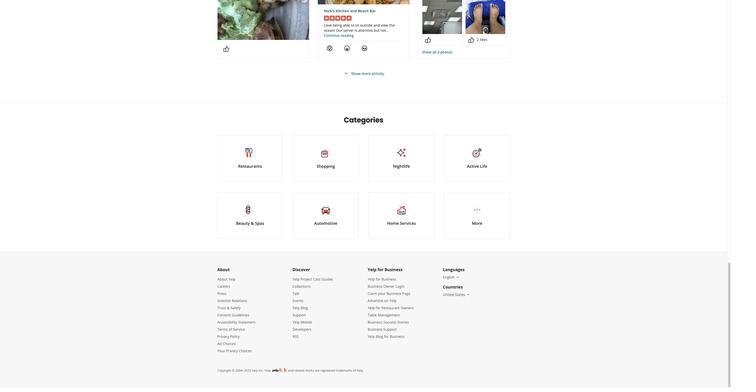 Task type: locate. For each thing, give the bounding box(es) containing it.
nick's kitchen and beach bar
[[324, 8, 376, 13]]

and right yelp burst image
[[288, 369, 294, 373]]

0 vertical spatial privacy
[[218, 334, 229, 339]]

1 vertical spatial support
[[384, 327, 397, 332]]

content guidelines link
[[218, 313, 250, 318]]

privacy down ad choices link
[[226, 349, 238, 353]]

reading
[[341, 33, 354, 38]]

show for show more activity
[[352, 71, 361, 76]]

show right 24 chevron down v2 image
[[352, 71, 361, 76]]

of inside about yelp careers press investor relations trust & safety content guidelines accessibility statement terms of service privacy policy ad choices your privacy choices
[[229, 327, 232, 332]]

0 horizontal spatial of
[[229, 327, 232, 332]]

about yelp careers press investor relations trust & safety content guidelines accessibility statement terms of service privacy policy ad choices your privacy choices
[[218, 277, 256, 353]]

yelp project cost guides link
[[293, 277, 333, 282]]

&
[[251, 221, 254, 226], [227, 306, 230, 310]]

24 funny v2 image
[[344, 45, 350, 51]]

0 vertical spatial about
[[218, 267, 230, 273]]

states
[[455, 292, 466, 297]]

0 vertical spatial &
[[251, 221, 254, 226]]

1 horizontal spatial of
[[353, 369, 356, 373]]

2 open photo lightbox image from the left
[[466, 0, 506, 34]]

languages
[[443, 267, 465, 273]]

of up privacy policy link
[[229, 327, 232, 332]]

and left beach
[[350, 8, 357, 13]]

5 star rating image
[[324, 16, 352, 21]]

show
[[423, 50, 432, 55], [352, 71, 361, 76]]

16 chevron down v2 image inside english popup button
[[456, 275, 460, 279]]

1 horizontal spatial support
[[384, 327, 397, 332]]

copyright
[[218, 369, 231, 373]]

and inside explore recent activity section section
[[350, 8, 357, 13]]

of
[[229, 327, 232, 332], [353, 369, 356, 373]]

choices down privacy policy link
[[223, 341, 236, 346]]

1 horizontal spatial like feed item image
[[469, 37, 475, 43]]

owners
[[401, 306, 414, 310]]

24 chevron down v2 image
[[343, 70, 350, 77]]

show all 4 photos button
[[423, 50, 453, 55]]

about
[[218, 267, 230, 273], [218, 277, 228, 282]]

bar
[[370, 8, 376, 13]]

1 horizontal spatial 16 chevron down v2 image
[[467, 293, 471, 297]]

1 horizontal spatial open photo lightbox image
[[466, 0, 506, 34]]

business up claim on the bottom of page
[[368, 284, 383, 289]]

2 likes
[[477, 37, 488, 42]]

2 about from the top
[[218, 277, 228, 282]]

life
[[481, 164, 488, 169]]

about up about yelp link
[[218, 267, 230, 273]]

blog up support link
[[301, 306, 308, 310]]

1 vertical spatial blog
[[376, 334, 383, 339]]

beauty & spas
[[236, 221, 264, 226]]

show inside dropdown button
[[423, 50, 432, 55]]

1 vertical spatial about
[[218, 277, 228, 282]]

business
[[385, 267, 403, 273], [382, 277, 397, 282], [368, 284, 383, 289], [387, 291, 402, 296], [368, 320, 383, 325], [368, 327, 383, 332], [390, 334, 405, 339]]

united
[[443, 292, 455, 297]]

choices
[[223, 341, 236, 346], [239, 349, 252, 353]]

support down success
[[384, 327, 397, 332]]

0 horizontal spatial like feed item image
[[223, 46, 230, 52]]

guides
[[322, 277, 333, 282]]

yelp,
[[265, 369, 272, 373]]

trust
[[218, 306, 226, 310]]

0 vertical spatial 16 chevron down v2 image
[[456, 275, 460, 279]]

0 vertical spatial support
[[293, 313, 306, 318]]

registered
[[321, 369, 335, 373]]

united states
[[443, 292, 466, 297]]

cost
[[313, 277, 321, 282]]

relations
[[232, 298, 247, 303]]

16 chevron down v2 image
[[456, 275, 460, 279], [467, 293, 471, 297]]

blog down the business support "link"
[[376, 334, 383, 339]]

2
[[477, 37, 479, 42]]

0 vertical spatial of
[[229, 327, 232, 332]]

privacy down terms
[[218, 334, 229, 339]]

on
[[385, 298, 389, 303]]

category navigation section navigation
[[212, 103, 516, 251]]

business up "owner"
[[382, 277, 397, 282]]

24 cool v2 image
[[362, 45, 368, 51]]

automotive link
[[293, 192, 359, 239]]

0 horizontal spatial choices
[[223, 341, 236, 346]]

of left yelp. on the bottom of page
[[353, 369, 356, 373]]

yelp up the careers link
[[229, 277, 236, 282]]

support down yelp blog link
[[293, 313, 306, 318]]

likes
[[480, 37, 488, 42]]

show inside button
[[352, 71, 361, 76]]

support inside yelp project cost guides collections talk events yelp blog support yelp mobile developers rss
[[293, 313, 306, 318]]

1 vertical spatial choices
[[239, 349, 252, 353]]

guidelines
[[232, 313, 250, 318]]

1 horizontal spatial choices
[[239, 349, 252, 353]]

1 horizontal spatial show
[[423, 50, 432, 55]]

1 vertical spatial show
[[352, 71, 361, 76]]

home services link
[[369, 192, 435, 239]]

content
[[218, 313, 231, 318]]

24 useful v2 image
[[327, 45, 333, 51]]

16 chevron down v2 image inside united states dropdown button
[[467, 293, 471, 297]]

show left all
[[423, 50, 432, 55]]

claim your business page link
[[368, 291, 411, 296]]

1 open photo lightbox image from the left
[[423, 0, 463, 34]]

16 chevron down v2 image for languages
[[456, 275, 460, 279]]

0 horizontal spatial open photo lightbox image
[[423, 0, 463, 34]]

accessibility
[[218, 320, 238, 325]]

careers
[[218, 284, 230, 289]]

service
[[233, 327, 245, 332]]

nightlife
[[393, 164, 410, 169]]

blog
[[301, 306, 308, 310], [376, 334, 383, 339]]

blog inside yelp project cost guides collections talk events yelp blog support yelp mobile developers rss
[[301, 306, 308, 310]]

your privacy choices link
[[218, 349, 252, 353]]

0 vertical spatial show
[[423, 50, 432, 55]]

open photo lightbox image
[[423, 0, 463, 34], [466, 0, 506, 34]]

copyright © 2004–2023 yelp inc. yelp,
[[218, 369, 272, 373]]

are
[[315, 369, 320, 373]]

0 horizontal spatial 16 chevron down v2 image
[[456, 275, 460, 279]]

about for about
[[218, 267, 230, 273]]

1 horizontal spatial and
[[350, 8, 357, 13]]

yelp for restaurant owners link
[[368, 306, 414, 310]]

yelp.
[[357, 369, 364, 373]]

table management link
[[368, 313, 400, 318]]

business up yelp for business link at right bottom
[[385, 267, 403, 273]]

1 vertical spatial and
[[288, 369, 294, 373]]

0 horizontal spatial &
[[227, 306, 230, 310]]

0 horizontal spatial blog
[[301, 306, 308, 310]]

rss link
[[293, 334, 299, 339]]

16 chevron down v2 image down languages
[[456, 275, 460, 279]]

blog inside yelp for business business owner login claim your business page advertise on yelp yelp for restaurant owners table management business success stories business support yelp blog for business
[[376, 334, 383, 339]]

active
[[467, 164, 480, 169]]

& inside category navigation section "navigation"
[[251, 221, 254, 226]]

about inside about yelp careers press investor relations trust & safety content guidelines accessibility statement terms of service privacy policy ad choices your privacy choices
[[218, 277, 228, 282]]

kitchen
[[336, 8, 350, 13]]

1 about from the top
[[218, 267, 230, 273]]

categories
[[344, 115, 384, 125]]

active life link
[[445, 135, 510, 182]]

& right the trust
[[227, 306, 230, 310]]

about for about yelp careers press investor relations trust & safety content guidelines accessibility statement terms of service privacy policy ad choices your privacy choices
[[218, 277, 228, 282]]

yelp up claim on the bottom of page
[[368, 277, 375, 282]]

ad choices link
[[218, 341, 236, 346]]

and
[[350, 8, 357, 13], [288, 369, 294, 373]]

0 horizontal spatial show
[[352, 71, 361, 76]]

1 horizontal spatial blog
[[376, 334, 383, 339]]

0 horizontal spatial support
[[293, 313, 306, 318]]

0 vertical spatial blog
[[301, 306, 308, 310]]

yelp inside about yelp careers press investor relations trust & safety content guidelines accessibility statement terms of service privacy policy ad choices your privacy choices
[[229, 277, 236, 282]]

16 chevron down v2 image right states
[[467, 293, 471, 297]]

0 vertical spatial and
[[350, 8, 357, 13]]

like feed item image
[[469, 37, 475, 43], [223, 46, 230, 52]]

about up the careers link
[[218, 277, 228, 282]]

1 vertical spatial 16 chevron down v2 image
[[467, 293, 471, 297]]

for down the business support "link"
[[384, 334, 389, 339]]

& left spas
[[251, 221, 254, 226]]

4
[[438, 50, 440, 55]]

business down stories
[[390, 334, 405, 339]]

and related marks are registered trademarks of yelp.
[[288, 369, 364, 373]]

advertise on yelp link
[[368, 298, 397, 303]]

1 vertical spatial &
[[227, 306, 230, 310]]

choices down policy at the left bottom
[[239, 349, 252, 353]]

success
[[384, 320, 397, 325]]

for up yelp for business link at right bottom
[[378, 267, 384, 273]]

0 vertical spatial choices
[[223, 341, 236, 346]]

1 horizontal spatial &
[[251, 221, 254, 226]]

yelp mobile link
[[293, 320, 312, 325]]

yelp up the table
[[368, 306, 375, 310]]



Task type: vqa. For each thing, say whether or not it's contained in the screenshot.
43 at bottom
no



Task type: describe. For each thing, give the bounding box(es) containing it.
nick's
[[324, 8, 335, 13]]

careers link
[[218, 284, 230, 289]]

restaurants
[[238, 164, 262, 169]]

yelp up collections
[[293, 277, 300, 282]]

countries
[[443, 284, 463, 290]]

business success stories link
[[368, 320, 409, 325]]

marks
[[306, 369, 314, 373]]

policy
[[230, 334, 240, 339]]

more
[[362, 71, 371, 76]]

collections link
[[293, 284, 311, 289]]

business down the table
[[368, 320, 383, 325]]

english
[[443, 275, 455, 280]]

events link
[[293, 298, 304, 303]]

united states button
[[443, 292, 471, 297]]

for down advertise
[[376, 306, 381, 310]]

statement
[[238, 320, 256, 325]]

show more activity
[[352, 71, 385, 76]]

2004–2023
[[236, 369, 251, 373]]

collections
[[293, 284, 311, 289]]

nightlife link
[[369, 135, 435, 182]]

business down "owner"
[[387, 291, 402, 296]]

support inside yelp for business business owner login claim your business page advertise on yelp yelp for restaurant owners table management business success stories business support yelp blog for business
[[384, 327, 397, 332]]

0 horizontal spatial and
[[288, 369, 294, 373]]

claim
[[368, 291, 377, 296]]

ad
[[218, 341, 222, 346]]

yelp for business business owner login claim your business page advertise on yelp yelp for restaurant owners table management business success stories business support yelp blog for business
[[368, 277, 414, 339]]

explore recent activity section section
[[213, 0, 514, 103]]

investor
[[218, 298, 231, 303]]

more
[[472, 221, 483, 226]]

yelp logo image
[[272, 368, 282, 373]]

yelp down events
[[293, 306, 300, 310]]

,
[[282, 369, 284, 373]]

continue reading
[[324, 33, 354, 38]]

nick's kitchen and beach bar link
[[324, 8, 404, 14]]

management
[[378, 313, 400, 318]]

yelp up yelp for business link at right bottom
[[368, 267, 377, 273]]

show more activity button
[[343, 70, 385, 77]]

restaurant
[[382, 306, 400, 310]]

0 vertical spatial like feed item image
[[469, 37, 475, 43]]

open photo lightbox image for top like feed item icon
[[466, 0, 506, 34]]

yelp down support link
[[293, 320, 300, 325]]

owner
[[384, 284, 395, 289]]

like feed item image
[[425, 37, 432, 43]]

developers
[[293, 327, 312, 332]]

continue
[[324, 33, 340, 38]]

english button
[[443, 275, 460, 280]]

shopping
[[317, 164, 335, 169]]

1 vertical spatial privacy
[[226, 349, 238, 353]]

home services
[[387, 221, 416, 226]]

inc.
[[259, 369, 264, 373]]

project
[[301, 277, 313, 282]]

privacy policy link
[[218, 334, 240, 339]]

yelp down the business support "link"
[[368, 334, 375, 339]]

beauty & spas link
[[218, 192, 283, 239]]

beauty
[[236, 221, 250, 226]]

open photo lightbox image for like feed item image
[[423, 0, 463, 34]]

restaurants link
[[218, 135, 283, 182]]

automotive
[[315, 221, 338, 226]]

yelp right on
[[390, 298, 397, 303]]

spas
[[255, 221, 264, 226]]

rss
[[293, 334, 299, 339]]

1 vertical spatial of
[[353, 369, 356, 373]]

advertise
[[368, 298, 384, 303]]

safety
[[231, 306, 241, 310]]

yelp blog link
[[293, 306, 308, 310]]

accessibility statement link
[[218, 320, 256, 325]]

yelp project cost guides collections talk events yelp blog support yelp mobile developers rss
[[293, 277, 333, 339]]

business up 'yelp blog for business' link
[[368, 327, 383, 332]]

events
[[293, 298, 304, 303]]

business owner login link
[[368, 284, 405, 289]]

press link
[[218, 291, 227, 296]]

shopping link
[[293, 135, 359, 182]]

developers link
[[293, 327, 312, 332]]

for up business owner login link
[[376, 277, 381, 282]]

yelp burst image
[[284, 368, 288, 372]]

login
[[396, 284, 405, 289]]

1 vertical spatial like feed item image
[[223, 46, 230, 52]]

all
[[433, 50, 437, 55]]

page
[[403, 291, 411, 296]]

& inside about yelp careers press investor relations trust & safety content guidelines accessibility statement terms of service privacy policy ad choices your privacy choices
[[227, 306, 230, 310]]

terms
[[218, 327, 228, 332]]

your
[[218, 349, 225, 353]]

yelp left inc.
[[252, 369, 258, 373]]

talk link
[[293, 291, 300, 296]]

trademarks
[[336, 369, 353, 373]]

mobile
[[301, 320, 312, 325]]

stories
[[398, 320, 409, 325]]

related
[[295, 369, 305, 373]]

investor relations link
[[218, 298, 247, 303]]

discover
[[293, 267, 310, 273]]

your
[[378, 291, 386, 296]]

activity
[[372, 71, 385, 76]]

yelp for business
[[368, 267, 403, 273]]

16 chevron down v2 image for countries
[[467, 293, 471, 297]]

©
[[232, 369, 235, 373]]

home
[[387, 221, 399, 226]]

yelp blog for business link
[[368, 334, 405, 339]]

show for show all 4 photos
[[423, 50, 432, 55]]

more link
[[445, 192, 510, 239]]

services
[[400, 221, 416, 226]]



